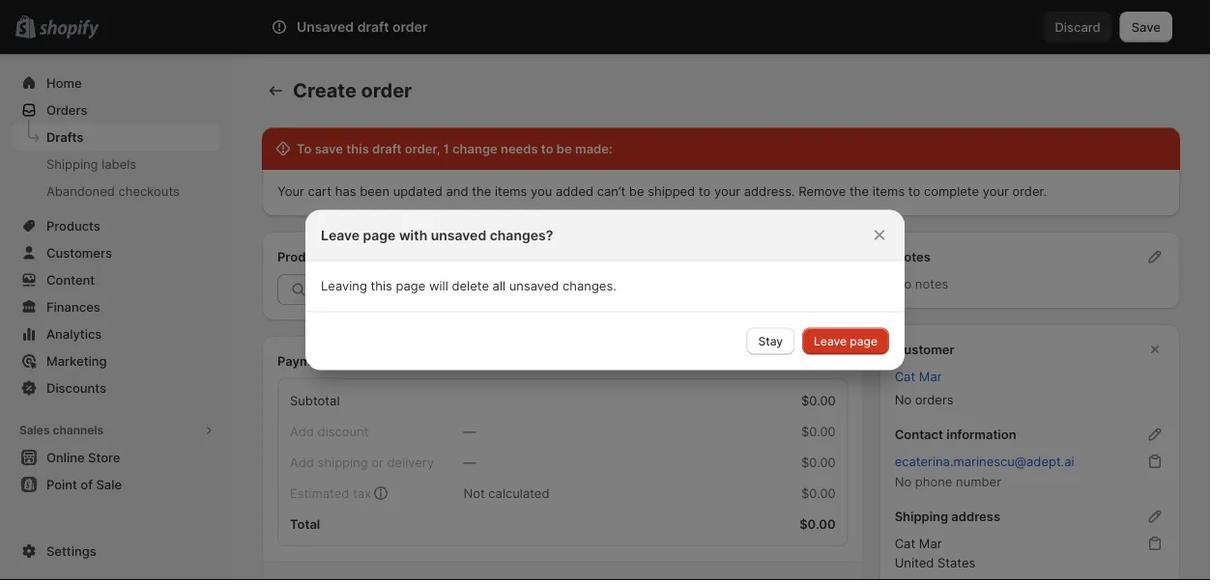 Task type: locate. For each thing, give the bounding box(es) containing it.
updated
[[393, 184, 442, 199]]

abandoned checkouts
[[46, 184, 180, 199]]

0 horizontal spatial leave
[[321, 227, 360, 244]]

your left order.
[[983, 184, 1009, 199]]

united
[[895, 556, 934, 571]]

1 horizontal spatial items
[[873, 184, 905, 199]]

leave for leave page
[[814, 334, 847, 348]]

address
[[951, 509, 1000, 524]]

add custom item button
[[736, 244, 860, 271]]

items left the you on the top
[[495, 184, 527, 199]]

1 horizontal spatial be
[[629, 184, 644, 199]]

mar up the united
[[919, 536, 942, 551]]

2 the from the left
[[850, 184, 869, 199]]

page left customer
[[850, 334, 878, 348]]

shipping down phone
[[895, 509, 948, 524]]

be right can't
[[629, 184, 644, 199]]

0 vertical spatial be
[[557, 141, 572, 156]]

add left custom
[[748, 249, 772, 264]]

be left made:
[[557, 141, 572, 156]]

change
[[452, 141, 497, 156]]

1 vertical spatial cat
[[895, 536, 915, 551]]

ecaterina.marinescu@adept.ai
[[895, 454, 1074, 469]]

checkouts
[[118, 184, 180, 199]]

add custom item
[[748, 249, 848, 264]]

this
[[346, 141, 369, 156], [371, 279, 392, 294]]

1 vertical spatial shipping
[[895, 509, 948, 524]]

1 no from the top
[[895, 276, 912, 291]]

1 vertical spatial —
[[463, 455, 476, 470]]

to right 'needs'
[[541, 141, 553, 156]]

your
[[277, 184, 304, 199]]

1 horizontal spatial add
[[748, 249, 772, 264]]

mar
[[919, 369, 942, 384], [919, 536, 942, 551]]

made:
[[575, 141, 613, 156]]

0 horizontal spatial the
[[472, 184, 491, 199]]

order right 'unsaved'
[[392, 19, 428, 35]]

1 cat from the top
[[895, 369, 915, 384]]

1 horizontal spatial your
[[983, 184, 1009, 199]]

ecaterina.marinescu@adept.ai button
[[883, 448, 1086, 476]]

no left phone
[[895, 475, 912, 490]]

mar inside cat mar no orders
[[919, 369, 942, 384]]

2 mar from the top
[[919, 536, 942, 551]]

add inside 'button'
[[46, 547, 71, 562]]

cat inside cat mar no orders
[[895, 369, 915, 384]]

page for leave page
[[850, 334, 878, 348]]

2 vertical spatial page
[[850, 334, 878, 348]]

changes.
[[563, 279, 616, 294]]

sales
[[19, 424, 50, 438]]

leave up products
[[321, 227, 360, 244]]

this right save
[[346, 141, 369, 156]]

no for no notes
[[895, 276, 912, 291]]

to right shipped on the top
[[699, 184, 711, 199]]

2 cat from the top
[[895, 536, 915, 551]]

no down cat mar link
[[895, 392, 912, 407]]

be
[[557, 141, 572, 156], [629, 184, 644, 199]]

orders link
[[12, 97, 220, 124]]

mar inside cat mar united states
[[919, 536, 942, 551]]

leave page with unsaved changes? dialog
[[0, 210, 1210, 371]]

added
[[556, 184, 593, 199]]

draft left order,
[[372, 141, 402, 156]]

1 horizontal spatial the
[[850, 184, 869, 199]]

unsaved
[[297, 19, 354, 35]]

shipping down drafts
[[46, 157, 98, 172]]

page inside leave page button
[[850, 334, 878, 348]]

needs
[[501, 141, 538, 156]]

to
[[297, 141, 312, 156]]

the right and
[[472, 184, 491, 199]]

save button
[[1120, 12, 1172, 43]]

address.
[[744, 184, 795, 199]]

0 vertical spatial shipping
[[46, 157, 98, 172]]

0 vertical spatial no
[[895, 276, 912, 291]]

page
[[363, 227, 396, 244], [396, 279, 426, 294], [850, 334, 878, 348]]

states
[[937, 556, 976, 571]]

abandoned checkouts link
[[12, 178, 220, 205]]

items left complete
[[873, 184, 905, 199]]

0 vertical spatial page
[[363, 227, 396, 244]]

0 horizontal spatial to
[[541, 141, 553, 156]]

add left "apps"
[[46, 547, 71, 562]]

unsaved right all at the left
[[509, 279, 559, 294]]

1 vertical spatial leave
[[814, 334, 847, 348]]

can't
[[597, 184, 626, 199]]

leave page
[[814, 334, 878, 348]]

item
[[823, 249, 848, 264]]

cat up the united
[[895, 536, 915, 551]]

3 no from the top
[[895, 475, 912, 490]]

0 horizontal spatial shipping
[[46, 157, 98, 172]]

this inside the leave page with unsaved changes? dialog
[[371, 279, 392, 294]]

0 vertical spatial cat
[[895, 369, 915, 384]]

unsaved down and
[[431, 227, 486, 244]]

0 vertical spatial —
[[463, 424, 476, 439]]

0 horizontal spatial your
[[714, 184, 740, 199]]

1 mar from the top
[[919, 369, 942, 384]]

cat down customer
[[895, 369, 915, 384]]

0 vertical spatial leave
[[321, 227, 360, 244]]

cat mar link
[[895, 369, 942, 384]]

shipping
[[46, 157, 98, 172], [895, 509, 948, 524]]

draft right 'unsaved'
[[357, 19, 389, 35]]

leave for leave page with unsaved changes?
[[321, 227, 360, 244]]

your
[[714, 184, 740, 199], [983, 184, 1009, 199]]

leave
[[321, 227, 360, 244], [814, 334, 847, 348]]

0 horizontal spatial items
[[495, 184, 527, 199]]

settings link
[[12, 538, 220, 565]]

to save this draft order, 1 change needs to be made:
[[297, 141, 613, 156]]

1 vertical spatial page
[[396, 279, 426, 294]]

shipping labels link
[[12, 151, 220, 178]]

1 vertical spatial unsaved
[[509, 279, 559, 294]]

add inside button
[[748, 249, 772, 264]]

not calculated
[[463, 486, 549, 501]]

1 horizontal spatial this
[[371, 279, 392, 294]]

no for no phone number
[[895, 475, 912, 490]]

to
[[541, 141, 553, 156], [699, 184, 711, 199], [908, 184, 920, 199]]

0 horizontal spatial add
[[46, 547, 71, 562]]

home link
[[12, 70, 220, 97]]

1 vertical spatial this
[[371, 279, 392, 294]]

0 vertical spatial add
[[748, 249, 772, 264]]

page left will
[[396, 279, 426, 294]]

add for add custom item
[[748, 249, 772, 264]]

0 horizontal spatial unsaved
[[431, 227, 486, 244]]

no
[[895, 276, 912, 291], [895, 392, 912, 407], [895, 475, 912, 490]]

1 vertical spatial mar
[[919, 536, 942, 551]]

add
[[748, 249, 772, 264], [46, 547, 71, 562]]

leave right stay
[[814, 334, 847, 348]]

$0.00
[[801, 393, 836, 408], [801, 424, 836, 439], [801, 455, 836, 470], [801, 486, 836, 501], [799, 517, 836, 532]]

and
[[446, 184, 468, 199]]

cat
[[895, 369, 915, 384], [895, 536, 915, 551]]

mar for states
[[919, 536, 942, 551]]

1 horizontal spatial leave
[[814, 334, 847, 348]]

unsaved
[[431, 227, 486, 244], [509, 279, 559, 294]]

2 items from the left
[[873, 184, 905, 199]]

will
[[429, 279, 448, 294]]

mar for orders
[[919, 369, 942, 384]]

0 vertical spatial this
[[346, 141, 369, 156]]

notes
[[915, 276, 948, 291]]

this right leaving
[[371, 279, 392, 294]]

the right remove at the right
[[850, 184, 869, 199]]

no left notes
[[895, 276, 912, 291]]

1 vertical spatial add
[[46, 547, 71, 562]]

2 vertical spatial no
[[895, 475, 912, 490]]

0 vertical spatial mar
[[919, 369, 942, 384]]

add apps button
[[12, 541, 220, 568]]

stay
[[758, 334, 783, 348]]

cat inside cat mar united states
[[895, 536, 915, 551]]

save
[[1132, 19, 1161, 34]]

1 vertical spatial draft
[[372, 141, 402, 156]]

order right create
[[361, 79, 412, 102]]

to left complete
[[908, 184, 920, 199]]

2 your from the left
[[983, 184, 1009, 199]]

1 vertical spatial no
[[895, 392, 912, 407]]

mar up orders
[[919, 369, 942, 384]]

1 your from the left
[[714, 184, 740, 199]]

leave inside button
[[814, 334, 847, 348]]

2 no from the top
[[895, 392, 912, 407]]

page left with
[[363, 227, 396, 244]]

drafts link
[[12, 124, 220, 151]]

draft
[[357, 19, 389, 35], [372, 141, 402, 156]]

1 the from the left
[[472, 184, 491, 199]]

your left address.
[[714, 184, 740, 199]]

notes
[[895, 249, 931, 264]]

1 horizontal spatial shipping
[[895, 509, 948, 524]]

not
[[463, 486, 485, 501]]



Task type: describe. For each thing, give the bounding box(es) containing it.
2 — from the top
[[463, 455, 476, 470]]

subtotal
[[290, 393, 340, 408]]

1 vertical spatial order
[[361, 79, 412, 102]]

shipping address
[[895, 509, 1000, 524]]

number
[[956, 475, 1001, 490]]

information
[[946, 427, 1016, 442]]

0 vertical spatial draft
[[357, 19, 389, 35]]

cat mar united states
[[895, 536, 976, 571]]

products
[[277, 249, 332, 264]]

1
[[443, 141, 449, 156]]

discard
[[1055, 19, 1101, 34]]

complete
[[924, 184, 979, 199]]

leave page with unsaved changes?
[[321, 227, 553, 244]]

leave page button
[[802, 328, 889, 355]]

0 vertical spatial unsaved
[[431, 227, 486, 244]]

1 vertical spatial be
[[629, 184, 644, 199]]

leaving this page will delete all unsaved changes.
[[321, 279, 616, 294]]

discounts link
[[12, 375, 220, 402]]

you
[[531, 184, 552, 199]]

phone
[[915, 475, 952, 490]]

unsaved draft order
[[297, 19, 428, 35]]

labels
[[102, 157, 136, 172]]

changes?
[[490, 227, 553, 244]]

add apps
[[46, 547, 104, 562]]

sales channels button
[[12, 418, 220, 445]]

orders
[[915, 392, 953, 407]]

customer
[[895, 342, 955, 357]]

1 — from the top
[[463, 424, 476, 439]]

cat for cat mar united states
[[895, 536, 915, 551]]

cat mar no orders
[[895, 369, 953, 407]]

discounts
[[46, 381, 106, 396]]

no notes
[[895, 276, 948, 291]]

search
[[356, 19, 397, 34]]

delete
[[452, 279, 489, 294]]

shipping labels
[[46, 157, 136, 172]]

create
[[293, 79, 357, 102]]

abandoned
[[46, 184, 115, 199]]

drafts
[[46, 130, 83, 144]]

create order
[[293, 79, 412, 102]]

orders
[[46, 102, 87, 117]]

apps
[[74, 547, 104, 562]]

cart
[[308, 184, 332, 199]]

been
[[360, 184, 389, 199]]

2 horizontal spatial to
[[908, 184, 920, 199]]

page for leave page with unsaved changes?
[[363, 227, 396, 244]]

payment
[[277, 354, 331, 369]]

discard link
[[1043, 12, 1112, 43]]

settings
[[46, 544, 96, 559]]

channels
[[53, 424, 104, 438]]

1 horizontal spatial unsaved
[[509, 279, 559, 294]]

shipping for shipping address
[[895, 509, 948, 524]]

remove
[[799, 184, 846, 199]]

shopify image
[[39, 20, 99, 39]]

no inside cat mar no orders
[[895, 392, 912, 407]]

shipped
[[648, 184, 695, 199]]

leaving
[[321, 279, 367, 294]]

0 horizontal spatial this
[[346, 141, 369, 156]]

sales channels
[[19, 424, 104, 438]]

order.
[[1012, 184, 1047, 199]]

1 items from the left
[[495, 184, 527, 199]]

shipping for shipping labels
[[46, 157, 98, 172]]

add for add apps
[[46, 547, 71, 562]]

stay button
[[747, 328, 795, 355]]

search button
[[325, 12, 885, 43]]

no phone number
[[895, 475, 1001, 490]]

contact information
[[895, 427, 1016, 442]]

calculated
[[488, 486, 549, 501]]

home
[[46, 75, 82, 90]]

all
[[493, 279, 506, 294]]

1 horizontal spatial to
[[699, 184, 711, 199]]

with
[[399, 227, 428, 244]]

save
[[315, 141, 343, 156]]

order,
[[405, 141, 440, 156]]

contact
[[895, 427, 943, 442]]

0 vertical spatial order
[[392, 19, 428, 35]]

cat for cat mar no orders
[[895, 369, 915, 384]]

has
[[335, 184, 356, 199]]

0 horizontal spatial be
[[557, 141, 572, 156]]

custom
[[775, 249, 819, 264]]

your cart has been updated and the items you added can't be shipped to your address. remove the items to complete your order.
[[277, 184, 1047, 199]]



Task type: vqa. For each thing, say whether or not it's contained in the screenshot.
checkouts
yes



